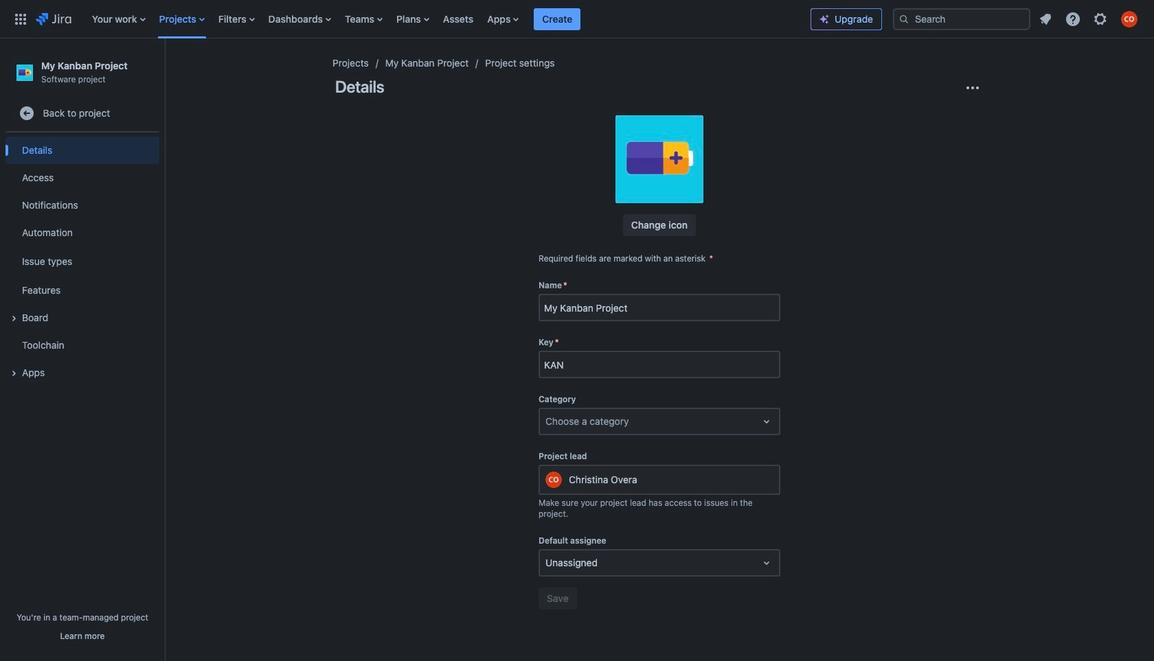 Task type: locate. For each thing, give the bounding box(es) containing it.
2 open image from the top
[[758, 555, 775, 572]]

open image
[[758, 414, 775, 430], [758, 555, 775, 572]]

group inside sidebar element
[[5, 133, 159, 391]]

expand image
[[5, 366, 22, 382]]

group
[[5, 133, 159, 391]]

search image
[[899, 13, 910, 24]]

None search field
[[893, 8, 1030, 30]]

None text field
[[545, 415, 548, 429], [545, 557, 548, 570], [545, 415, 548, 429], [545, 557, 548, 570]]

appswitcher icon image
[[12, 11, 29, 27]]

banner
[[0, 0, 1154, 38]]

notifications image
[[1037, 11, 1054, 27]]

more image
[[965, 80, 981, 96]]

0 vertical spatial open image
[[758, 414, 775, 430]]

list item
[[534, 0, 581, 38]]

1 vertical spatial open image
[[758, 555, 775, 572]]

jira image
[[36, 11, 71, 27], [36, 11, 71, 27]]

None field
[[540, 296, 779, 320], [540, 353, 779, 377], [540, 296, 779, 320], [540, 353, 779, 377]]

list
[[85, 0, 811, 38], [1033, 7, 1146, 31]]



Task type: describe. For each thing, give the bounding box(es) containing it.
1 open image from the top
[[758, 414, 775, 430]]

help image
[[1065, 11, 1081, 27]]

your profile and settings image
[[1121, 11, 1138, 27]]

1 horizontal spatial list
[[1033, 7, 1146, 31]]

sidebar navigation image
[[150, 55, 180, 82]]

sidebar element
[[0, 38, 165, 662]]

0 horizontal spatial list
[[85, 0, 811, 38]]

Search field
[[893, 8, 1030, 30]]

primary element
[[8, 0, 811, 38]]

expand image
[[5, 311, 22, 327]]

settings image
[[1092, 11, 1109, 27]]

project avatar image
[[616, 115, 703, 203]]



Task type: vqa. For each thing, say whether or not it's contained in the screenshot.
TO DO element
no



